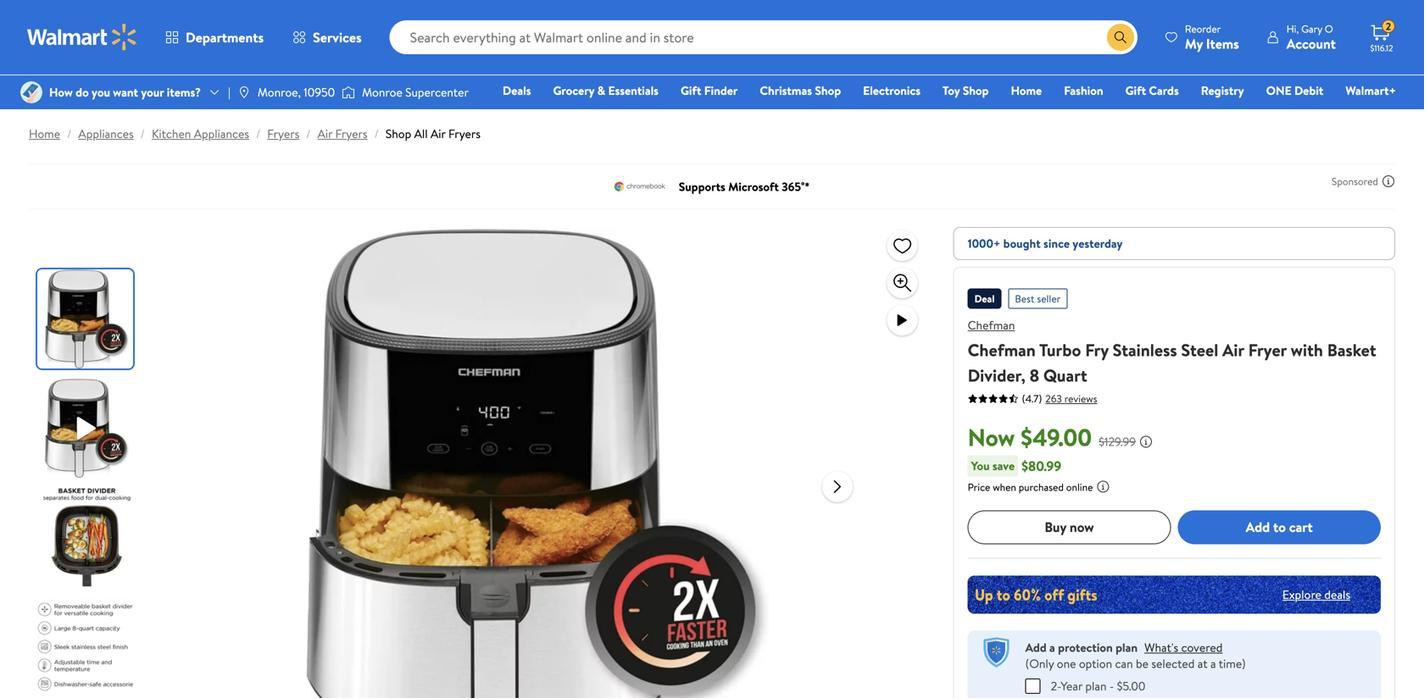 Task type: vqa. For each thing, say whether or not it's contained in the screenshot.
can
yes



Task type: locate. For each thing, give the bounding box(es) containing it.
a right at
[[1211, 655, 1216, 672]]

electronics link
[[855, 81, 928, 100]]

a left one
[[1049, 639, 1055, 656]]

2 horizontal spatial air
[[1222, 338, 1244, 362]]

10950
[[304, 84, 335, 100]]

2 gift from the left
[[1125, 82, 1146, 99]]

gary
[[1301, 22, 1322, 36]]

search icon image
[[1114, 31, 1127, 44]]

plan left - on the right of page
[[1085, 678, 1107, 694]]

plan left what's at the bottom
[[1116, 639, 1138, 656]]

add left one
[[1025, 639, 1047, 656]]

/ right air fryers "link"
[[374, 125, 379, 142]]

deals
[[503, 82, 531, 99]]

shop right christmas
[[815, 82, 841, 99]]

gift for gift finder
[[681, 82, 701, 99]]

0 horizontal spatial a
[[1049, 639, 1055, 656]]

0 horizontal spatial shop
[[386, 125, 411, 142]]

air
[[318, 125, 332, 142], [431, 125, 446, 142], [1222, 338, 1244, 362]]

2 horizontal spatial shop
[[963, 82, 989, 99]]

home link left the "fashion"
[[1003, 81, 1050, 100]]

price
[[968, 480, 990, 494]]

best
[[1015, 292, 1035, 306]]

electronics
[[863, 82, 921, 99]]

view video image
[[892, 310, 913, 331]]

shop
[[815, 82, 841, 99], [963, 82, 989, 99], [386, 125, 411, 142]]

1 horizontal spatial plan
[[1116, 639, 1138, 656]]

1 horizontal spatial home
[[1011, 82, 1042, 99]]

air right all
[[431, 125, 446, 142]]

best seller
[[1015, 292, 1061, 306]]

add inside button
[[1246, 518, 1270, 537]]

air right fryers link
[[318, 125, 332, 142]]

up to sixty percent off deals. shop now. image
[[968, 576, 1381, 614]]

you
[[971, 458, 990, 474]]

air right steel
[[1222, 338, 1244, 362]]

you
[[92, 84, 110, 100]]

chefman turbo fry stainless steel air fryer with basket divider, 8 quart - image 2 of 9 image
[[37, 379, 136, 478]]

1 horizontal spatial gift
[[1125, 82, 1146, 99]]

a
[[1049, 639, 1055, 656], [1211, 655, 1216, 672]]

air fryers link
[[318, 125, 368, 142]]

toy shop link
[[935, 81, 996, 100]]

learn more about strikethrough prices image
[[1139, 435, 1153, 449]]

fryers down monroe
[[335, 125, 368, 142]]

chefman up divider,
[[968, 338, 1036, 362]]

add to favorites list, chefman turbo fry stainless steel air fryer with basket divider, 8 quart image
[[892, 235, 913, 256]]

263
[[1045, 392, 1062, 406]]

1 horizontal spatial fryers
[[335, 125, 368, 142]]

0 horizontal spatial appliances
[[78, 125, 134, 142]]

add for add a protection plan what's covered (only one option can be selected at a time)
[[1025, 639, 1047, 656]]

add a protection plan what's covered (only one option can be selected at a time)
[[1025, 639, 1246, 672]]

add to cart button
[[1178, 511, 1381, 544]]

steel
[[1181, 338, 1218, 362]]

0 horizontal spatial home link
[[29, 125, 60, 142]]

add for add to cart
[[1246, 518, 1270, 537]]

1 vertical spatial add
[[1025, 639, 1047, 656]]

1 vertical spatial chefman
[[968, 338, 1036, 362]]

what's covered button
[[1144, 639, 1223, 656]]

explore deals
[[1282, 587, 1350, 603]]

fryer
[[1248, 338, 1287, 362]]

0 horizontal spatial  image
[[237, 86, 251, 99]]

1 horizontal spatial  image
[[342, 84, 355, 101]]

2 horizontal spatial fryers
[[448, 125, 481, 142]]

0 vertical spatial add
[[1246, 518, 1270, 537]]

registry
[[1201, 82, 1244, 99]]

1 vertical spatial home link
[[29, 125, 60, 142]]

home link down how
[[29, 125, 60, 142]]

0 vertical spatial home
[[1011, 82, 1042, 99]]

kitchen
[[152, 125, 191, 142]]

$116.12
[[1370, 42, 1393, 54]]

gift left cards
[[1125, 82, 1146, 99]]

gift left finder
[[681, 82, 701, 99]]

departments
[[186, 28, 264, 47]]

add inside the add a protection plan what's covered (only one option can be selected at a time)
[[1025, 639, 1047, 656]]

appliances down |
[[194, 125, 249, 142]]

 image right |
[[237, 86, 251, 99]]

now
[[968, 421, 1015, 454]]

departments button
[[151, 17, 278, 58]]

seller
[[1037, 292, 1061, 306]]

0 horizontal spatial fryers
[[267, 125, 299, 142]]

ad disclaimer and feedback image
[[1382, 175, 1395, 188]]

/
[[67, 125, 72, 142], [140, 125, 145, 142], [256, 125, 260, 142], [306, 125, 311, 142], [374, 125, 379, 142]]

1 vertical spatial plan
[[1085, 678, 1107, 694]]

chefman down deal at the top of page
[[968, 317, 1015, 334]]

0 horizontal spatial add
[[1025, 639, 1047, 656]]

 image
[[342, 84, 355, 101], [237, 86, 251, 99]]

fryers down 'monroe,'
[[267, 125, 299, 142]]

/ left kitchen
[[140, 125, 145, 142]]

bought
[[1003, 235, 1041, 252]]

home for home
[[1011, 82, 1042, 99]]

1 / from the left
[[67, 125, 72, 142]]

appliances link
[[78, 125, 134, 142]]

add
[[1246, 518, 1270, 537], [1025, 639, 1047, 656]]

2-
[[1051, 678, 1061, 694]]

at
[[1198, 655, 1208, 672]]

(only
[[1025, 655, 1054, 672]]

2 / from the left
[[140, 125, 145, 142]]

add to cart
[[1246, 518, 1313, 537]]

monroe supercenter
[[362, 84, 469, 100]]

(4.7)
[[1022, 392, 1042, 406]]

/ left fryers link
[[256, 125, 260, 142]]

shop for toy shop
[[963, 82, 989, 99]]

 image for monroe, 10950
[[237, 86, 251, 99]]

1 appliances from the left
[[78, 125, 134, 142]]

fryers
[[267, 125, 299, 142], [335, 125, 368, 142], [448, 125, 481, 142]]

0 horizontal spatial gift
[[681, 82, 701, 99]]

now
[[1070, 518, 1094, 537]]

1 horizontal spatial add
[[1246, 518, 1270, 537]]

toy shop
[[943, 82, 989, 99]]

chefman link
[[968, 317, 1015, 334]]

appliances
[[78, 125, 134, 142], [194, 125, 249, 142]]

plan inside the add a protection plan what's covered (only one option can be selected at a time)
[[1116, 639, 1138, 656]]

0 vertical spatial chefman
[[968, 317, 1015, 334]]

now $49.00
[[968, 421, 1092, 454]]

legal information image
[[1096, 480, 1110, 494]]

3 fryers from the left
[[448, 125, 481, 142]]

deals
[[1324, 587, 1350, 603]]

shop right toy
[[963, 82, 989, 99]]

fashion
[[1064, 82, 1103, 99]]

debit
[[1294, 82, 1324, 99]]

263 reviews link
[[1042, 392, 1097, 406]]

appliances down you
[[78, 125, 134, 142]]

shop left all
[[386, 125, 411, 142]]

5 / from the left
[[374, 125, 379, 142]]

1 gift from the left
[[681, 82, 701, 99]]

2-year plan - $5.00
[[1051, 678, 1145, 694]]

yesterday
[[1073, 235, 1123, 252]]

home down how
[[29, 125, 60, 142]]

1 horizontal spatial shop
[[815, 82, 841, 99]]

home left the "fashion"
[[1011, 82, 1042, 99]]

1 horizontal spatial a
[[1211, 655, 1216, 672]]

chefman
[[968, 317, 1015, 334], [968, 338, 1036, 362]]

gift cards
[[1125, 82, 1179, 99]]

 image right 10950
[[342, 84, 355, 101]]

0 vertical spatial plan
[[1116, 639, 1138, 656]]

/ right fryers link
[[306, 125, 311, 142]]

fryers right all
[[448, 125, 481, 142]]

0 horizontal spatial home
[[29, 125, 60, 142]]

year
[[1061, 678, 1083, 694]]

monroe
[[362, 84, 402, 100]]

1 horizontal spatial appliances
[[194, 125, 249, 142]]

my
[[1185, 34, 1203, 53]]

one
[[1057, 655, 1076, 672]]

be
[[1136, 655, 1149, 672]]

$129.99
[[1099, 434, 1136, 450]]

Search search field
[[390, 20, 1137, 54]]

/ left appliances link on the left top
[[67, 125, 72, 142]]

0 vertical spatial home link
[[1003, 81, 1050, 100]]

chefman turbo fry stainless steel air fryer with basket divider, 8 quart image
[[266, 227, 809, 698]]

home for home / appliances / kitchen appliances / fryers / air fryers / shop all air fryers
[[29, 125, 60, 142]]

how do you want your items?
[[49, 84, 201, 100]]

cards
[[1149, 82, 1179, 99]]

save
[[993, 458, 1015, 474]]

add left to
[[1246, 518, 1270, 537]]

1 vertical spatial home
[[29, 125, 60, 142]]

reorder
[[1185, 22, 1221, 36]]

 image
[[20, 81, 42, 103]]

zoom image modal image
[[892, 273, 913, 293]]

2 fryers from the left
[[335, 125, 368, 142]]

buy now button
[[968, 511, 1171, 544]]

air inside chefman chefman turbo fry stainless steel air fryer with basket divider, 8 quart
[[1222, 338, 1244, 362]]



Task type: describe. For each thing, give the bounding box(es) containing it.
buy
[[1045, 518, 1066, 537]]

how
[[49, 84, 73, 100]]

christmas shop
[[760, 82, 841, 99]]

one debit
[[1266, 82, 1324, 99]]

registry link
[[1193, 81, 1252, 100]]

2-Year plan - $5.00 checkbox
[[1025, 679, 1041, 694]]

explore
[[1282, 587, 1322, 603]]

1 horizontal spatial home link
[[1003, 81, 1050, 100]]

time)
[[1219, 655, 1246, 672]]

monroe,
[[258, 84, 301, 100]]

selected
[[1151, 655, 1195, 672]]

items
[[1206, 34, 1239, 53]]

basket
[[1327, 338, 1376, 362]]

fashion link
[[1056, 81, 1111, 100]]

walmart+ link
[[1338, 81, 1404, 100]]

wpp logo image
[[981, 638, 1012, 668]]

items?
[[167, 84, 201, 100]]

monroe, 10950
[[258, 84, 335, 100]]

buy now
[[1045, 518, 1094, 537]]

cart
[[1289, 518, 1313, 537]]

since
[[1044, 235, 1070, 252]]

gift cards link
[[1118, 81, 1187, 100]]

1000+
[[968, 235, 1001, 252]]

4 / from the left
[[306, 125, 311, 142]]

gift finder link
[[673, 81, 745, 100]]

sponsored
[[1332, 174, 1378, 189]]

$80.99
[[1022, 457, 1061, 475]]

chefman turbo fry stainless steel air fryer with basket divider, 8 quart - image 1 of 9 image
[[37, 270, 136, 369]]

all
[[414, 125, 428, 142]]

1 fryers from the left
[[267, 125, 299, 142]]

purchased
[[1019, 480, 1064, 494]]

do
[[76, 84, 89, 100]]

when
[[993, 480, 1016, 494]]

chefman chefman turbo fry stainless steel air fryer with basket divider, 8 quart
[[968, 317, 1376, 387]]

reviews
[[1064, 392, 1097, 406]]

with
[[1291, 338, 1323, 362]]

$49.00
[[1021, 421, 1092, 454]]

toy
[[943, 82, 960, 99]]

essentials
[[608, 82, 659, 99]]

 image for monroe supercenter
[[342, 84, 355, 101]]

walmart+
[[1346, 82, 1396, 99]]

0 horizontal spatial plan
[[1085, 678, 1107, 694]]

chefman turbo fry stainless steel air fryer with basket divider, 8 quart - image 3 of 9 image
[[37, 488, 136, 587]]

hi,
[[1287, 22, 1299, 36]]

online
[[1066, 480, 1093, 494]]

shop for christmas shop
[[815, 82, 841, 99]]

hi, gary o account
[[1287, 22, 1336, 53]]

explore deals link
[[1276, 580, 1357, 610]]

your
[[141, 84, 164, 100]]

0 horizontal spatial air
[[318, 125, 332, 142]]

1 horizontal spatial air
[[431, 125, 446, 142]]

one debit link
[[1259, 81, 1331, 100]]

services
[[313, 28, 362, 47]]

christmas
[[760, 82, 812, 99]]

quart
[[1043, 364, 1087, 387]]

can
[[1115, 655, 1133, 672]]

supercenter
[[405, 84, 469, 100]]

&
[[597, 82, 605, 99]]

deal
[[975, 292, 995, 306]]

next media item image
[[827, 477, 848, 497]]

services button
[[278, 17, 376, 58]]

finder
[[704, 82, 738, 99]]

account
[[1287, 34, 1336, 53]]

reorder my items
[[1185, 22, 1239, 53]]

8
[[1030, 364, 1039, 387]]

(4.7) 263 reviews
[[1022, 392, 1097, 406]]

grocery & essentials link
[[545, 81, 666, 100]]

kitchen appliances link
[[152, 125, 249, 142]]

o
[[1325, 22, 1333, 36]]

deals link
[[495, 81, 539, 100]]

price when purchased online
[[968, 480, 1093, 494]]

1000+ bought since yesterday
[[968, 235, 1123, 252]]

2 chefman from the top
[[968, 338, 1036, 362]]

3 / from the left
[[256, 125, 260, 142]]

shop all air fryers link
[[386, 125, 481, 142]]

protection
[[1058, 639, 1113, 656]]

divider,
[[968, 364, 1026, 387]]

walmart image
[[27, 24, 137, 51]]

chefman turbo fry stainless steel air fryer with basket divider, 8 quart - image 4 of 9 image
[[37, 598, 136, 697]]

stainless
[[1113, 338, 1177, 362]]

turbo
[[1039, 338, 1081, 362]]

want
[[113, 84, 138, 100]]

gift finder
[[681, 82, 738, 99]]

2 appliances from the left
[[194, 125, 249, 142]]

Walmart Site-Wide search field
[[390, 20, 1137, 54]]

fryers link
[[267, 125, 299, 142]]

covered
[[1181, 639, 1223, 656]]

option
[[1079, 655, 1112, 672]]

home / appliances / kitchen appliances / fryers / air fryers / shop all air fryers
[[29, 125, 481, 142]]

gift for gift cards
[[1125, 82, 1146, 99]]

2
[[1386, 19, 1391, 34]]

grocery
[[553, 82, 594, 99]]

1 chefman from the top
[[968, 317, 1015, 334]]



